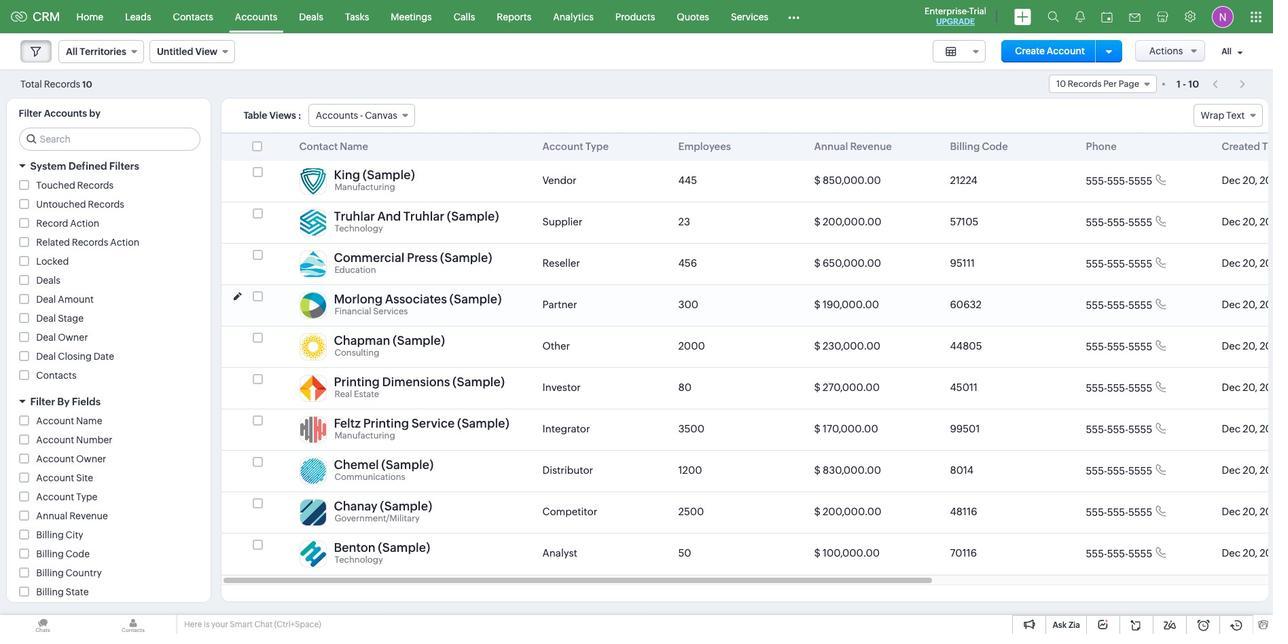 Task type: vqa. For each thing, say whether or not it's contained in the screenshot.


Task type: describe. For each thing, give the bounding box(es) containing it.
$ for truhlar and truhlar (sample)
[[814, 216, 821, 228]]

deal owner
[[36, 332, 88, 343]]

5555 for printing dimensions (sample)
[[1129, 382, 1153, 394]]

canvas profile image image for king
[[299, 168, 327, 195]]

20, for benton (sample)
[[1243, 548, 1258, 559]]

technology inside benton (sample) technology
[[335, 555, 383, 565]]

home link
[[66, 0, 114, 33]]

country
[[66, 568, 102, 579]]

king (sample) manufacturing
[[334, 168, 415, 192]]

All Territories field
[[58, 40, 144, 63]]

chapman
[[334, 334, 390, 348]]

benton (sample) link
[[334, 541, 430, 556]]

billing state
[[36, 587, 89, 598]]

555-555-5555 for chemel (sample)
[[1086, 465, 1153, 477]]

manufacturing inside king (sample) manufacturing
[[335, 182, 395, 192]]

all for all territories
[[66, 46, 78, 57]]

accounts for accounts - canvas
[[316, 110, 358, 121]]

20, for feltz printing service (sample)
[[1243, 423, 1258, 435]]

dec 20, 202 for benton (sample)
[[1222, 548, 1273, 559]]

95111
[[950, 258, 975, 269]]

200,000.00 for chanay (sample)
[[823, 506, 882, 518]]

dec 20, 202 for chanay (sample)
[[1222, 506, 1273, 518]]

phone
[[1086, 141, 1117, 152]]

size image
[[946, 46, 957, 58]]

account down account site
[[36, 492, 74, 503]]

44805
[[950, 340, 982, 352]]

signals element
[[1068, 0, 1093, 33]]

1 vertical spatial contacts
[[36, 370, 77, 381]]

all for all
[[1222, 47, 1232, 57]]

and
[[377, 209, 401, 224]]

1 vertical spatial billing code
[[36, 549, 90, 560]]

chemel (sample) link
[[334, 458, 434, 473]]

deal for deal closing date
[[36, 351, 56, 362]]

filters
[[109, 160, 139, 172]]

system defined filters
[[30, 160, 139, 172]]

20, for king (sample)
[[1243, 175, 1258, 186]]

record action
[[36, 218, 99, 229]]

table
[[244, 110, 267, 121]]

$ 850,000.00
[[814, 175, 881, 186]]

202 for morlong associates (sample)
[[1260, 299, 1273, 311]]

0 vertical spatial deals
[[299, 11, 323, 22]]

created tim
[[1222, 141, 1273, 152]]

morlong associates (sample) financial services
[[334, 292, 502, 316]]

deal for deal amount
[[36, 294, 56, 305]]

billing up billing state
[[36, 568, 64, 579]]

touched records
[[36, 180, 114, 191]]

190,000.00
[[823, 299, 879, 311]]

filter for filter by fields
[[30, 396, 55, 408]]

300
[[679, 299, 699, 311]]

(sample) inside truhlar and truhlar (sample) technology
[[447, 209, 499, 224]]

$ for benton (sample)
[[814, 548, 821, 559]]

account down account name
[[36, 435, 74, 446]]

morlong
[[334, 292, 383, 306]]

fields
[[72, 396, 101, 408]]

calls
[[454, 11, 475, 22]]

$ for chapman (sample)
[[814, 340, 821, 352]]

0 horizontal spatial account type
[[36, 492, 97, 503]]

5555 for morlong associates (sample)
[[1129, 300, 1153, 311]]

meetings link
[[380, 0, 443, 33]]

touched
[[36, 180, 75, 191]]

mails element
[[1121, 1, 1149, 32]]

chats image
[[0, 616, 86, 635]]

10 Records Per Page field
[[1049, 75, 1157, 93]]

accounts link
[[224, 0, 288, 33]]

5555 for benton (sample)
[[1129, 548, 1153, 560]]

$ for king (sample)
[[814, 175, 821, 186]]

chanay (sample) government/military
[[334, 499, 432, 524]]

chapman (sample) link
[[334, 334, 445, 348]]

0 horizontal spatial revenue
[[69, 511, 108, 522]]

owner for deal owner
[[58, 332, 88, 343]]

10 for 1 - 10
[[1189, 78, 1199, 89]]

dec 20, 202 for chemel (sample)
[[1222, 465, 1273, 476]]

Other Modules field
[[780, 6, 809, 28]]

untitled
[[157, 46, 193, 57]]

dec for truhlar and truhlar (sample)
[[1222, 216, 1241, 228]]

60632
[[950, 299, 982, 311]]

stage
[[58, 313, 84, 324]]

contacts link
[[162, 0, 224, 33]]

technology inside truhlar and truhlar (sample) technology
[[335, 223, 383, 234]]

actions
[[1150, 46, 1183, 56]]

billing city
[[36, 530, 83, 541]]

202 for commercial press (sample)
[[1260, 258, 1273, 269]]

23
[[679, 216, 690, 228]]

canvas profile image image for morlong
[[299, 292, 327, 319]]

10 inside field
[[1057, 79, 1066, 89]]

$ 200,000.00 for truhlar and truhlar (sample)
[[814, 216, 882, 228]]

communications
[[335, 472, 406, 482]]

real
[[335, 389, 352, 399]]

deal for deal owner
[[36, 332, 56, 343]]

morlong associates (sample) link
[[334, 292, 502, 307]]

create
[[1015, 46, 1045, 56]]

Wrap Text field
[[1194, 104, 1263, 127]]

printing inside feltz printing service (sample) manufacturing
[[363, 417, 409, 431]]

$ for chanay (sample)
[[814, 506, 821, 518]]

0 vertical spatial contacts
[[173, 11, 213, 22]]

50
[[679, 548, 692, 559]]

5555 for king (sample)
[[1129, 175, 1153, 187]]

create account
[[1015, 46, 1085, 56]]

$ 200,000.00 for chanay (sample)
[[814, 506, 882, 518]]

account down "by" at the bottom of page
[[36, 416, 74, 427]]

calendar image
[[1102, 11, 1113, 22]]

(sample) inside morlong associates (sample) financial services
[[449, 292, 502, 306]]

state
[[66, 587, 89, 598]]

dimensions
[[382, 375, 450, 389]]

270,000.00
[[823, 382, 880, 393]]

records for 10
[[1068, 79, 1102, 89]]

canvas profile image image for commercial
[[299, 251, 327, 278]]

1 vertical spatial annual revenue
[[36, 511, 108, 522]]

reports link
[[486, 0, 542, 33]]

commercial
[[334, 251, 405, 265]]

5555 for chemel (sample)
[[1129, 465, 1153, 477]]

canvas profile image image for chanay
[[299, 499, 327, 527]]

truhlar and truhlar (sample) link
[[334, 209, 499, 224]]

king
[[334, 168, 360, 182]]

830,000.00
[[823, 465, 881, 476]]

20, for commercial press (sample)
[[1243, 258, 1258, 269]]

signals image
[[1076, 11, 1085, 22]]

202 for king (sample)
[[1260, 175, 1273, 186]]

create menu image
[[1015, 8, 1032, 25]]

1 vertical spatial action
[[110, 237, 139, 248]]

defined
[[68, 160, 107, 172]]

230,000.00
[[823, 340, 881, 352]]

chapman (sample) consulting
[[334, 334, 445, 358]]

mails image
[[1129, 13, 1141, 21]]

chemel (sample) communications
[[334, 458, 434, 482]]

filter by fields button
[[6, 390, 210, 414]]

dec for chanay (sample)
[[1222, 506, 1241, 518]]

integrator
[[543, 423, 590, 435]]

chanay (sample) link
[[334, 499, 432, 514]]

20, for chanay (sample)
[[1243, 506, 1258, 518]]

2500
[[679, 506, 704, 518]]

$ for chemel (sample)
[[814, 465, 821, 476]]

(sample) inside 'chemel (sample) communications'
[[381, 458, 434, 472]]

quotes link
[[666, 0, 720, 33]]

records for related
[[72, 237, 108, 248]]

feltz printing service (sample) link
[[334, 417, 510, 431]]

printing dimensions (sample) real estate
[[334, 375, 505, 399]]

(sample) inside chanay (sample) government/military
[[380, 499, 432, 514]]

dec for king (sample)
[[1222, 175, 1241, 186]]

chanay
[[334, 499, 378, 514]]

Accounts - Canvas field
[[308, 104, 415, 127]]

dec 20, 202 for chapman (sample)
[[1222, 340, 1273, 352]]

billing country
[[36, 568, 102, 579]]

financial
[[335, 306, 371, 316]]

quotes
[[677, 11, 709, 22]]

profile image
[[1212, 6, 1234, 28]]

smart
[[230, 620, 253, 630]]

(sample) inside chapman (sample) consulting
[[393, 334, 445, 348]]

202 for chemel (sample)
[[1260, 465, 1273, 476]]

1 horizontal spatial type
[[586, 141, 609, 152]]

account down "account owner"
[[36, 473, 74, 484]]

deals link
[[288, 0, 334, 33]]

chat
[[254, 620, 273, 630]]

billing down "billing country"
[[36, 587, 64, 598]]

reports
[[497, 11, 532, 22]]

$ 100,000.00
[[814, 548, 880, 559]]

trial
[[969, 6, 987, 16]]

distributor
[[543, 465, 593, 476]]

dec for feltz printing service (sample)
[[1222, 423, 1241, 435]]

profile element
[[1204, 0, 1242, 33]]

is
[[204, 620, 210, 630]]

20, for morlong associates (sample)
[[1243, 299, 1258, 311]]

untouched
[[36, 199, 86, 210]]

supplier
[[543, 216, 583, 228]]

555-555-5555 for printing dimensions (sample)
[[1086, 382, 1153, 394]]

445
[[679, 175, 697, 186]]

dec 20, 202 for king (sample)
[[1222, 175, 1273, 186]]

locked
[[36, 256, 69, 267]]

records for touched
[[77, 180, 114, 191]]

0 horizontal spatial action
[[70, 218, 99, 229]]

per
[[1104, 79, 1117, 89]]

0 horizontal spatial deals
[[36, 275, 60, 286]]

70116
[[950, 548, 977, 559]]



Task type: locate. For each thing, give the bounding box(es) containing it.
commercial press (sample) link
[[334, 251, 492, 265]]

1 202 from the top
[[1260, 175, 1273, 186]]

wrap
[[1201, 110, 1225, 121]]

2 deal from the top
[[36, 313, 56, 324]]

1 200,000.00 from the top
[[823, 216, 882, 228]]

1 horizontal spatial accounts
[[235, 11, 277, 22]]

contacts up untitled view field
[[173, 11, 213, 22]]

1 horizontal spatial all
[[1222, 47, 1232, 57]]

services inside "link"
[[731, 11, 769, 22]]

canvas profile image image for truhlar
[[299, 209, 327, 236]]

canvas profile image image
[[299, 168, 327, 195], [299, 209, 327, 236], [299, 251, 327, 278], [299, 292, 327, 319], [299, 334, 327, 361], [299, 375, 327, 402], [299, 417, 327, 444], [299, 458, 327, 485], [299, 499, 327, 527], [299, 541, 327, 568]]

1 horizontal spatial billing code
[[950, 141, 1008, 152]]

billing down the billing city on the bottom of the page
[[36, 549, 64, 560]]

dec for commercial press (sample)
[[1222, 258, 1241, 269]]

$ 650,000.00
[[814, 258, 881, 269]]

truhlar right and
[[403, 209, 445, 224]]

3 5555 from the top
[[1129, 258, 1153, 270]]

3500
[[679, 423, 705, 435]]

billing code
[[950, 141, 1008, 152], [36, 549, 90, 560]]

territories
[[80, 46, 126, 57]]

records up filter accounts by
[[44, 78, 80, 89]]

202 for feltz printing service (sample)
[[1260, 423, 1273, 435]]

filter left "by" at the bottom of page
[[30, 396, 55, 408]]

records down defined
[[77, 180, 114, 191]]

7 5555 from the top
[[1129, 424, 1153, 435]]

2 manufacturing from the top
[[335, 431, 395, 441]]

(sample) inside benton (sample) technology
[[378, 541, 430, 555]]

records for untouched
[[88, 199, 124, 210]]

filter by fields
[[30, 396, 101, 408]]

2 horizontal spatial 10
[[1189, 78, 1199, 89]]

202 for chanay (sample)
[[1260, 506, 1273, 518]]

0 vertical spatial code
[[982, 141, 1008, 152]]

1 truhlar from the left
[[334, 209, 375, 224]]

technology down government/military
[[335, 555, 383, 565]]

2 200,000.00 from the top
[[823, 506, 882, 518]]

2 $ 200,000.00 from the top
[[814, 506, 882, 518]]

account
[[1047, 46, 1085, 56], [543, 141, 584, 152], [36, 416, 74, 427], [36, 435, 74, 446], [36, 454, 74, 465], [36, 473, 74, 484], [36, 492, 74, 503]]

by
[[89, 108, 101, 119]]

$ for printing dimensions (sample)
[[814, 382, 821, 393]]

printing dimensions (sample) link
[[334, 375, 505, 390]]

total records 10
[[20, 78, 92, 89]]

10 555-555-5555 from the top
[[1086, 548, 1153, 560]]

5555 for chapman (sample)
[[1129, 341, 1153, 353]]

1 555-555-5555 from the top
[[1086, 175, 1153, 187]]

1 horizontal spatial account type
[[543, 141, 609, 152]]

services inside morlong associates (sample) financial services
[[373, 306, 408, 316]]

untouched records
[[36, 199, 124, 210]]

dec for chemel (sample)
[[1222, 465, 1241, 476]]

3 $ from the top
[[814, 258, 821, 269]]

contacts down closing
[[36, 370, 77, 381]]

0 vertical spatial services
[[731, 11, 769, 22]]

1 manufacturing from the top
[[335, 182, 395, 192]]

records down record action
[[72, 237, 108, 248]]

10 inside total records 10
[[82, 79, 92, 89]]

canvas profile image image for printing
[[299, 375, 327, 402]]

owner
[[58, 332, 88, 343], [76, 454, 106, 465]]

0 vertical spatial -
[[1183, 78, 1187, 89]]

4 555-555-5555 from the top
[[1086, 300, 1153, 311]]

8 dec 20, 202 from the top
[[1222, 465, 1273, 476]]

all down profile image
[[1222, 47, 1232, 57]]

10 dec from the top
[[1222, 548, 1241, 559]]

$ down the $ 850,000.00
[[814, 216, 821, 228]]

200,000.00
[[823, 216, 882, 228], [823, 506, 882, 518]]

1 horizontal spatial 10
[[1057, 79, 1066, 89]]

enterprise-
[[925, 6, 969, 16]]

annual up the billing city on the bottom of the page
[[36, 511, 67, 522]]

1 horizontal spatial action
[[110, 237, 139, 248]]

annual
[[814, 141, 848, 152], [36, 511, 67, 522]]

555-555-5555 for truhlar and truhlar (sample)
[[1086, 217, 1153, 228]]

10 20, from the top
[[1243, 548, 1258, 559]]

1 horizontal spatial contacts
[[173, 11, 213, 22]]

technology up commercial
[[335, 223, 383, 234]]

name down fields
[[76, 416, 102, 427]]

0 vertical spatial action
[[70, 218, 99, 229]]

1 vertical spatial services
[[373, 306, 408, 316]]

4 5555 from the top
[[1129, 300, 1153, 311]]

0 vertical spatial technology
[[335, 223, 383, 234]]

2 202 from the top
[[1260, 216, 1273, 228]]

4 202 from the top
[[1260, 299, 1273, 311]]

8 canvas profile image image from the top
[[299, 458, 327, 485]]

1 horizontal spatial code
[[982, 141, 1008, 152]]

site
[[76, 473, 93, 484]]

2 dec 20, 202 from the top
[[1222, 216, 1273, 228]]

services left other modules field
[[731, 11, 769, 22]]

5555 for truhlar and truhlar (sample)
[[1129, 217, 1153, 228]]

- left canvas
[[360, 110, 363, 121]]

8 $ from the top
[[814, 465, 821, 476]]

0 vertical spatial revenue
[[850, 141, 892, 152]]

1 vertical spatial printing
[[363, 417, 409, 431]]

account name
[[36, 416, 102, 427]]

$ 200,000.00 up $ 650,000.00
[[814, 216, 882, 228]]

total
[[20, 78, 42, 89]]

services up chapman (sample) link
[[373, 306, 408, 316]]

9 202 from the top
[[1260, 506, 1273, 518]]

5 dec from the top
[[1222, 340, 1241, 352]]

10 canvas profile image image from the top
[[299, 541, 327, 568]]

6 dec from the top
[[1222, 382, 1241, 393]]

date
[[94, 351, 114, 362]]

(sample) inside commercial press (sample) education
[[440, 251, 492, 265]]

analytics link
[[542, 0, 605, 33]]

6 202 from the top
[[1260, 382, 1273, 393]]

202 for truhlar and truhlar (sample)
[[1260, 216, 1273, 228]]

0 vertical spatial annual
[[814, 141, 848, 152]]

(sample) inside king (sample) manufacturing
[[363, 168, 415, 182]]

7 canvas profile image image from the top
[[299, 417, 327, 444]]

3 deal from the top
[[36, 332, 56, 343]]

6 20, from the top
[[1243, 382, 1258, 393]]

action up "related records action"
[[70, 218, 99, 229]]

deals
[[299, 11, 323, 22], [36, 275, 60, 286]]

filter
[[19, 108, 42, 119], [30, 396, 55, 408]]

8 555-555-5555 from the top
[[1086, 465, 1153, 477]]

create menu element
[[1006, 0, 1040, 33]]

1 vertical spatial -
[[360, 110, 363, 121]]

upgrade
[[936, 17, 975, 27]]

1 horizontal spatial revenue
[[850, 141, 892, 152]]

deals left tasks
[[299, 11, 323, 22]]

dec 20, 202 for feltz printing service (sample)
[[1222, 423, 1273, 435]]

your
[[211, 620, 228, 630]]

2 technology from the top
[[335, 555, 383, 565]]

contacts image
[[90, 616, 176, 635]]

1 vertical spatial name
[[76, 416, 102, 427]]

revenue up 'city' at the bottom left
[[69, 511, 108, 522]]

dec 20, 202 for morlong associates (sample)
[[1222, 299, 1273, 311]]

owner for account owner
[[76, 454, 106, 465]]

2 $ from the top
[[814, 216, 821, 228]]

1 horizontal spatial truhlar
[[403, 209, 445, 224]]

all territories
[[66, 46, 126, 57]]

account right create
[[1047, 46, 1085, 56]]

2 dec from the top
[[1222, 216, 1241, 228]]

account number
[[36, 435, 112, 446]]

6 $ from the top
[[814, 382, 821, 393]]

555-555-5555 for chanay (sample)
[[1086, 507, 1153, 518]]

employees
[[679, 141, 731, 152]]

0 horizontal spatial annual revenue
[[36, 511, 108, 522]]

feltz printing service (sample) manufacturing
[[334, 417, 510, 441]]

$ left 830,000.00
[[814, 465, 821, 476]]

2 20, from the top
[[1243, 216, 1258, 228]]

tasks link
[[334, 0, 380, 33]]

meetings
[[391, 11, 432, 22]]

1 - 10
[[1177, 78, 1199, 89]]

1 vertical spatial owner
[[76, 454, 106, 465]]

filter accounts by
[[19, 108, 101, 119]]

dec for printing dimensions (sample)
[[1222, 382, 1241, 393]]

dec 20, 202 for truhlar and truhlar (sample)
[[1222, 216, 1273, 228]]

7 20, from the top
[[1243, 423, 1258, 435]]

555-555-5555 for morlong associates (sample)
[[1086, 300, 1153, 311]]

canvas profile image image for feltz
[[299, 417, 327, 444]]

deal down deal owner
[[36, 351, 56, 362]]

deal stage
[[36, 313, 84, 324]]

8 5555 from the top
[[1129, 465, 1153, 477]]

investor
[[543, 382, 581, 393]]

10 5555 from the top
[[1129, 548, 1153, 560]]

$ left the 270,000.00
[[814, 382, 821, 393]]

0 vertical spatial billing code
[[950, 141, 1008, 152]]

account type down account site
[[36, 492, 97, 503]]

annual revenue up 'city' at the bottom left
[[36, 511, 108, 522]]

$ left 850,000.00
[[814, 175, 821, 186]]

partner
[[543, 299, 577, 311]]

manufacturing up chemel
[[335, 431, 395, 441]]

7 dec 20, 202 from the top
[[1222, 423, 1273, 435]]

10 202 from the top
[[1260, 548, 1273, 559]]

555-555-5555 for chapman (sample)
[[1086, 341, 1153, 353]]

deal left stage
[[36, 313, 56, 324]]

all inside all territories field
[[66, 46, 78, 57]]

(sample) inside feltz printing service (sample) manufacturing
[[457, 417, 510, 431]]

4 canvas profile image image from the top
[[299, 292, 327, 319]]

search image
[[1048, 11, 1059, 22]]

5555 for feltz printing service (sample)
[[1129, 424, 1153, 435]]

1 $ from the top
[[814, 175, 821, 186]]

10 for total records 10
[[82, 79, 92, 89]]

0 horizontal spatial 10
[[82, 79, 92, 89]]

billing up 21224
[[950, 141, 980, 152]]

7 555-555-5555 from the top
[[1086, 424, 1153, 435]]

8 20, from the top
[[1243, 465, 1258, 476]]

navigation
[[1206, 74, 1253, 94]]

3 20, from the top
[[1243, 258, 1258, 269]]

0 vertical spatial 200,000.00
[[823, 216, 882, 228]]

20,
[[1243, 175, 1258, 186], [1243, 216, 1258, 228], [1243, 258, 1258, 269], [1243, 299, 1258, 311], [1243, 340, 1258, 352], [1243, 382, 1258, 393], [1243, 423, 1258, 435], [1243, 465, 1258, 476], [1243, 506, 1258, 518], [1243, 548, 1258, 559]]

2 canvas profile image image from the top
[[299, 209, 327, 236]]

48116
[[950, 506, 978, 518]]

$ for morlong associates (sample)
[[814, 299, 821, 311]]

8014
[[950, 465, 974, 476]]

3 dec from the top
[[1222, 258, 1241, 269]]

contact
[[299, 141, 338, 152]]

- right 1
[[1183, 78, 1187, 89]]

5 202 from the top
[[1260, 340, 1273, 352]]

1 vertical spatial technology
[[335, 555, 383, 565]]

10 up "by"
[[82, 79, 92, 89]]

0 vertical spatial name
[[340, 141, 368, 152]]

1 vertical spatial account type
[[36, 492, 97, 503]]

650,000.00
[[823, 258, 881, 269]]

crm
[[33, 10, 60, 24]]

5 555-555-5555 from the top
[[1086, 341, 1153, 353]]

- for 1
[[1183, 78, 1187, 89]]

5555
[[1129, 175, 1153, 187], [1129, 217, 1153, 228], [1129, 258, 1153, 270], [1129, 300, 1153, 311], [1129, 341, 1153, 353], [1129, 382, 1153, 394], [1129, 424, 1153, 435], [1129, 465, 1153, 477], [1129, 507, 1153, 518], [1129, 548, 1153, 560]]

850,000.00
[[823, 175, 881, 186]]

1 dec 20, 202 from the top
[[1222, 175, 1273, 186]]

9 20, from the top
[[1243, 506, 1258, 518]]

$ left 190,000.00
[[814, 299, 821, 311]]

analyst
[[543, 548, 578, 559]]

owner up closing
[[58, 332, 88, 343]]

202 for benton (sample)
[[1260, 548, 1273, 559]]

$ 200,000.00
[[814, 216, 882, 228], [814, 506, 882, 518]]

name up king
[[340, 141, 368, 152]]

account up account site
[[36, 454, 74, 465]]

deal up deal stage
[[36, 294, 56, 305]]

0 horizontal spatial all
[[66, 46, 78, 57]]

tasks
[[345, 11, 369, 22]]

technology
[[335, 223, 383, 234], [335, 555, 383, 565]]

9 canvas profile image image from the top
[[299, 499, 327, 527]]

7 $ from the top
[[814, 423, 821, 435]]

account type up vendor
[[543, 141, 609, 152]]

20, for printing dimensions (sample)
[[1243, 382, 1258, 393]]

555-555-5555 for king (sample)
[[1086, 175, 1153, 187]]

None field
[[933, 40, 986, 63]]

8 dec from the top
[[1222, 465, 1241, 476]]

1 vertical spatial $ 200,000.00
[[814, 506, 882, 518]]

- for accounts
[[360, 110, 363, 121]]

Untitled View field
[[149, 40, 235, 63]]

$ 200,000.00 down $ 830,000.00
[[814, 506, 882, 518]]

8 202 from the top
[[1260, 465, 1273, 476]]

5 $ from the top
[[814, 340, 821, 352]]

1 horizontal spatial -
[[1183, 78, 1187, 89]]

annual revenue up 850,000.00
[[814, 141, 892, 152]]

5 dec 20, 202 from the top
[[1222, 340, 1273, 352]]

0 horizontal spatial accounts
[[44, 108, 87, 119]]

filter down total
[[19, 108, 42, 119]]

name for contact name
[[340, 141, 368, 152]]

views
[[269, 110, 296, 121]]

9 dec from the top
[[1222, 506, 1241, 518]]

city
[[66, 530, 83, 541]]

all left the territories
[[66, 46, 78, 57]]

1 horizontal spatial deals
[[299, 11, 323, 22]]

dec for benton (sample)
[[1222, 548, 1241, 559]]

1 5555 from the top
[[1129, 175, 1153, 187]]

code
[[982, 141, 1008, 152], [66, 549, 90, 560]]

filter for filter accounts by
[[19, 108, 42, 119]]

manufacturing up and
[[335, 182, 395, 192]]

0 vertical spatial manufacturing
[[335, 182, 395, 192]]

3 dec 20, 202 from the top
[[1222, 258, 1273, 269]]

billing code up 21224
[[950, 141, 1008, 152]]

filter inside "dropdown button"
[[30, 396, 55, 408]]

printing inside 'printing dimensions (sample) real estate'
[[334, 375, 380, 389]]

100,000.00
[[823, 548, 880, 559]]

billing code down the billing city on the bottom of the page
[[36, 549, 90, 560]]

4 deal from the top
[[36, 351, 56, 362]]

1 $ 200,000.00 from the top
[[814, 216, 882, 228]]

0 horizontal spatial truhlar
[[334, 209, 375, 224]]

dec 20, 202 for printing dimensions (sample)
[[1222, 382, 1273, 393]]

accounts left "by"
[[44, 108, 87, 119]]

0 horizontal spatial type
[[76, 492, 97, 503]]

555-555-5555 for commercial press (sample)
[[1086, 258, 1153, 270]]

$ for commercial press (sample)
[[814, 258, 821, 269]]

$ left 100,000.00
[[814, 548, 821, 559]]

tim
[[1263, 141, 1273, 152]]

7 202 from the top
[[1260, 423, 1273, 435]]

9 555-555-5555 from the top
[[1086, 507, 1153, 518]]

6 dec 20, 202 from the top
[[1222, 382, 1273, 393]]

9 5555 from the top
[[1129, 507, 1153, 518]]

3 202 from the top
[[1260, 258, 1273, 269]]

1 dec from the top
[[1222, 175, 1241, 186]]

0 horizontal spatial code
[[66, 549, 90, 560]]

wrap text
[[1201, 110, 1245, 121]]

200,000.00 for truhlar and truhlar (sample)
[[823, 216, 882, 228]]

table views :
[[244, 110, 302, 121]]

0 horizontal spatial services
[[373, 306, 408, 316]]

deal for deal stage
[[36, 313, 56, 324]]

:
[[298, 110, 302, 121]]

Search text field
[[19, 128, 199, 150]]

5 20, from the top
[[1243, 340, 1258, 352]]

associates
[[385, 292, 447, 306]]

20, for chemel (sample)
[[1243, 465, 1258, 476]]

related records action
[[36, 237, 139, 248]]

other
[[543, 340, 570, 352]]

6 555-555-5555 from the top
[[1086, 382, 1153, 394]]

$ left 650,000.00
[[814, 258, 821, 269]]

1 deal from the top
[[36, 294, 56, 305]]

1 vertical spatial 200,000.00
[[823, 506, 882, 518]]

6 canvas profile image image from the top
[[299, 375, 327, 402]]

truhlar left and
[[334, 209, 375, 224]]

accounts left deals link
[[235, 11, 277, 22]]

20, for chapman (sample)
[[1243, 340, 1258, 352]]

1 canvas profile image image from the top
[[299, 168, 327, 195]]

- inside field
[[360, 110, 363, 121]]

dec for morlong associates (sample)
[[1222, 299, 1241, 311]]

name for account name
[[76, 416, 102, 427]]

owner down number
[[76, 454, 106, 465]]

1 vertical spatial deals
[[36, 275, 60, 286]]

10 right 1
[[1189, 78, 1199, 89]]

accounts up "contact name"
[[316, 110, 358, 121]]

feltz
[[334, 417, 361, 431]]

canvas profile image image for benton
[[299, 541, 327, 568]]

dec for chapman (sample)
[[1222, 340, 1241, 352]]

555-555-5555 for feltz printing service (sample)
[[1086, 424, 1153, 435]]

benton (sample) technology
[[334, 541, 430, 565]]

revenue up 850,000.00
[[850, 141, 892, 152]]

4 dec 20, 202 from the top
[[1222, 299, 1273, 311]]

records for total
[[44, 78, 80, 89]]

here is your smart chat (ctrl+space)
[[184, 620, 321, 630]]

canvas profile image image for chapman
[[299, 334, 327, 361]]

5 5555 from the top
[[1129, 341, 1153, 353]]

6 5555 from the top
[[1129, 382, 1153, 394]]

0 vertical spatial $ 200,000.00
[[814, 216, 882, 228]]

1 vertical spatial manufacturing
[[335, 431, 395, 441]]

0 vertical spatial printing
[[334, 375, 380, 389]]

1 vertical spatial revenue
[[69, 511, 108, 522]]

account up vendor
[[543, 141, 584, 152]]

0 horizontal spatial -
[[360, 110, 363, 121]]

commercial press (sample) education
[[334, 251, 492, 275]]

1 horizontal spatial annual revenue
[[814, 141, 892, 152]]

0 vertical spatial account type
[[543, 141, 609, 152]]

deal down deal stage
[[36, 332, 56, 343]]

revenue
[[850, 141, 892, 152], [69, 511, 108, 522]]

dec 20, 202 for commercial press (sample)
[[1222, 258, 1273, 269]]

10 $ from the top
[[814, 548, 821, 559]]

action
[[70, 218, 99, 229], [110, 237, 139, 248]]

deals down locked
[[36, 275, 60, 286]]

leads
[[125, 11, 151, 22]]

competitor
[[543, 506, 598, 518]]

printing down estate
[[363, 417, 409, 431]]

20, for truhlar and truhlar (sample)
[[1243, 216, 1258, 228]]

9 dec 20, 202 from the top
[[1222, 506, 1273, 518]]

2 555-555-5555 from the top
[[1086, 217, 1153, 228]]

9 $ from the top
[[814, 506, 821, 518]]

1 vertical spatial annual
[[36, 511, 67, 522]]

202 for printing dimensions (sample)
[[1260, 382, 1273, 393]]

3 canvas profile image image from the top
[[299, 251, 327, 278]]

0 vertical spatial type
[[586, 141, 609, 152]]

1 vertical spatial code
[[66, 549, 90, 560]]

2 5555 from the top
[[1129, 217, 1153, 228]]

3 555-555-5555 from the top
[[1086, 258, 1153, 270]]

services
[[731, 11, 769, 22], [373, 306, 408, 316]]

10 dec 20, 202 from the top
[[1222, 548, 1273, 559]]

records inside field
[[1068, 79, 1102, 89]]

printing
[[334, 375, 380, 389], [363, 417, 409, 431]]

4 dec from the top
[[1222, 299, 1241, 311]]

1 vertical spatial type
[[76, 492, 97, 503]]

billing
[[950, 141, 980, 152], [36, 530, 64, 541], [36, 549, 64, 560], [36, 568, 64, 579], [36, 587, 64, 598]]

1 vertical spatial filter
[[30, 396, 55, 408]]

annual up the $ 850,000.00
[[814, 141, 848, 152]]

1 horizontal spatial annual
[[814, 141, 848, 152]]

records left the "per"
[[1068, 79, 1102, 89]]

555-555-5555 for benton (sample)
[[1086, 548, 1153, 560]]

zia
[[1069, 621, 1080, 631]]

records down "touched records"
[[88, 199, 124, 210]]

1 horizontal spatial services
[[731, 11, 769, 22]]

printing down consulting
[[334, 375, 380, 389]]

4 20, from the top
[[1243, 299, 1258, 311]]

$ for feltz printing service (sample)
[[814, 423, 821, 435]]

202
[[1260, 175, 1273, 186], [1260, 216, 1273, 228], [1260, 258, 1273, 269], [1260, 299, 1273, 311], [1260, 340, 1273, 352], [1260, 382, 1273, 393], [1260, 423, 1273, 435], [1260, 465, 1273, 476], [1260, 506, 1273, 518], [1260, 548, 1273, 559]]

amount
[[58, 294, 94, 305]]

200,000.00 up 650,000.00
[[823, 216, 882, 228]]

$ left 170,000.00
[[814, 423, 821, 435]]

202 for chapman (sample)
[[1260, 340, 1273, 352]]

account inside button
[[1047, 46, 1085, 56]]

555-
[[1086, 175, 1107, 187], [1107, 175, 1129, 187], [1086, 217, 1107, 228], [1107, 217, 1129, 228], [1086, 258, 1107, 270], [1107, 258, 1129, 270], [1086, 300, 1107, 311], [1107, 300, 1129, 311], [1086, 341, 1107, 353], [1107, 341, 1129, 353], [1086, 382, 1107, 394], [1107, 382, 1129, 394], [1086, 424, 1107, 435], [1107, 424, 1129, 435], [1086, 465, 1107, 477], [1107, 465, 1129, 477], [1086, 507, 1107, 518], [1107, 507, 1129, 518], [1086, 548, 1107, 560], [1107, 548, 1129, 560]]

$ up $ 100,000.00
[[814, 506, 821, 518]]

accounts for accounts
[[235, 11, 277, 22]]

0 vertical spatial annual revenue
[[814, 141, 892, 152]]

canvas profile image image for chemel
[[299, 458, 327, 485]]

200,000.00 down 830,000.00
[[823, 506, 882, 518]]

deal amount
[[36, 294, 94, 305]]

4 $ from the top
[[814, 299, 821, 311]]

2 horizontal spatial accounts
[[316, 110, 358, 121]]

456
[[679, 258, 697, 269]]

5555 for commercial press (sample)
[[1129, 258, 1153, 270]]

1 horizontal spatial name
[[340, 141, 368, 152]]

0 horizontal spatial annual
[[36, 511, 67, 522]]

view
[[195, 46, 218, 57]]

analytics
[[553, 11, 594, 22]]

0 horizontal spatial contacts
[[36, 370, 77, 381]]

10
[[1189, 78, 1199, 89], [1057, 79, 1066, 89], [82, 79, 92, 89]]

manufacturing inside feltz printing service (sample) manufacturing
[[335, 431, 395, 441]]

2 truhlar from the left
[[403, 209, 445, 224]]

related
[[36, 237, 70, 248]]

0 horizontal spatial billing code
[[36, 549, 90, 560]]

accounts - canvas
[[316, 110, 397, 121]]

5555 for chanay (sample)
[[1129, 507, 1153, 518]]

records
[[44, 78, 80, 89], [1068, 79, 1102, 89], [77, 180, 114, 191], [88, 199, 124, 210], [72, 237, 108, 248]]

7 dec from the top
[[1222, 423, 1241, 435]]

$ left 230,000.00
[[814, 340, 821, 352]]

accounts inside field
[[316, 110, 358, 121]]

0 horizontal spatial name
[[76, 416, 102, 427]]

(sample) inside 'printing dimensions (sample) real estate'
[[453, 375, 505, 389]]

0 vertical spatial filter
[[19, 108, 42, 119]]

search element
[[1040, 0, 1068, 33]]

action down untouched records
[[110, 237, 139, 248]]

0 vertical spatial owner
[[58, 332, 88, 343]]

5 canvas profile image image from the top
[[299, 334, 327, 361]]

1 20, from the top
[[1243, 175, 1258, 186]]

billing left 'city' at the bottom left
[[36, 530, 64, 541]]

10 down create account button
[[1057, 79, 1066, 89]]

1 technology from the top
[[335, 223, 383, 234]]



